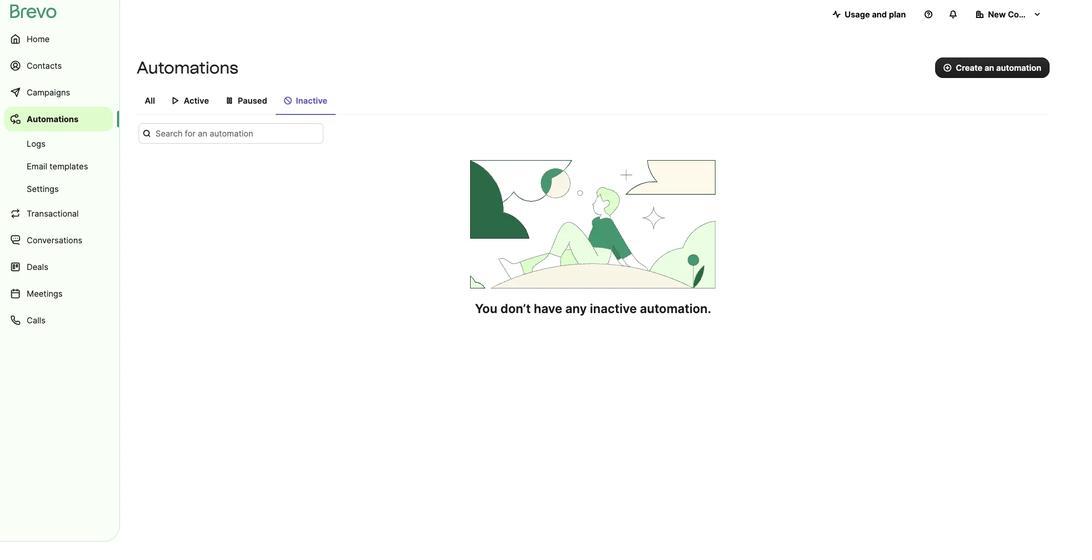 Task type: locate. For each thing, give the bounding box(es) containing it.
dxrbf image
[[171, 97, 180, 105], [226, 97, 234, 105], [284, 97, 292, 105]]

all
[[145, 96, 155, 106]]

an
[[985, 63, 995, 73]]

paused link
[[217, 90, 276, 114]]

1 vertical spatial automations
[[27, 114, 79, 124]]

2 dxrbf image from the left
[[226, 97, 234, 105]]

1 dxrbf image from the left
[[171, 97, 180, 105]]

dxrbf image for inactive
[[284, 97, 292, 105]]

dxrbf image inside active link
[[171, 97, 180, 105]]

dxrbf image inside the "paused" link
[[226, 97, 234, 105]]

have
[[534, 301, 563, 316]]

0 horizontal spatial automations
[[27, 114, 79, 124]]

usage
[[845, 9, 870, 20]]

dxrbf image for active
[[171, 97, 180, 105]]

inactive link
[[276, 90, 336, 115]]

automations up active
[[137, 58, 238, 78]]

all link
[[137, 90, 163, 114]]

and
[[872, 9, 887, 20]]

templates
[[50, 161, 88, 172]]

2 horizontal spatial dxrbf image
[[284, 97, 292, 105]]

active link
[[163, 90, 217, 114]]

settings link
[[4, 179, 113, 199]]

dxrbf image left 'inactive'
[[284, 97, 292, 105]]

usage and plan
[[845, 9, 906, 20]]

campaigns link
[[4, 80, 113, 105]]

home
[[27, 34, 50, 44]]

0 horizontal spatial dxrbf image
[[171, 97, 180, 105]]

email
[[27, 161, 47, 172]]

don't
[[501, 301, 531, 316]]

1 horizontal spatial automations
[[137, 58, 238, 78]]

0 vertical spatial automations
[[137, 58, 238, 78]]

1 horizontal spatial dxrbf image
[[226, 97, 234, 105]]

dxrbf image left active
[[171, 97, 180, 105]]

3 dxrbf image from the left
[[284, 97, 292, 105]]

dxrbf image left paused
[[226, 97, 234, 105]]

any
[[566, 301, 587, 316]]

usage and plan button
[[825, 4, 915, 25]]

dxrbf image inside inactive link
[[284, 97, 292, 105]]

automations
[[137, 58, 238, 78], [27, 114, 79, 124]]

create an automation
[[956, 63, 1042, 73]]

tab list
[[137, 90, 1050, 115]]

automations up logs link
[[27, 114, 79, 124]]

logs
[[27, 139, 46, 149]]



Task type: vqa. For each thing, say whether or not it's contained in the screenshot.
Lists vs Segments link
no



Task type: describe. For each thing, give the bounding box(es) containing it.
active
[[184, 96, 209, 106]]

paused
[[238, 96, 267, 106]]

plan
[[889, 9, 906, 20]]

create
[[956, 63, 983, 73]]

you don't have any inactive automation. tab panel
[[137, 123, 1050, 317]]

contacts link
[[4, 53, 113, 78]]

campaigns
[[27, 87, 70, 98]]

workflow-list-search-input search field
[[139, 123, 324, 144]]

email templates
[[27, 161, 88, 172]]

you
[[475, 301, 498, 316]]

new company
[[989, 9, 1046, 20]]

email templates link
[[4, 156, 113, 177]]

transactional
[[27, 208, 79, 219]]

deals
[[27, 262, 48, 272]]

contacts
[[27, 61, 62, 71]]

you don't have any inactive automation.
[[475, 301, 712, 316]]

transactional link
[[4, 201, 113, 226]]

automation.
[[640, 301, 712, 316]]

conversations link
[[4, 228, 113, 253]]

home link
[[4, 27, 113, 51]]

automation
[[997, 63, 1042, 73]]

automations link
[[4, 107, 113, 131]]

create an automation button
[[936, 58, 1050, 78]]

meetings link
[[4, 281, 113, 306]]

calls link
[[4, 308, 113, 333]]

tab list containing all
[[137, 90, 1050, 115]]

inactive
[[296, 96, 328, 106]]

conversations
[[27, 235, 82, 245]]

inactive
[[590, 301, 637, 316]]

settings
[[27, 184, 59, 194]]

logs link
[[4, 134, 113, 154]]

new company button
[[968, 4, 1050, 25]]

calls
[[27, 315, 46, 326]]

dxrbf image for paused
[[226, 97, 234, 105]]

company
[[1008, 9, 1046, 20]]

new
[[989, 9, 1006, 20]]

deals link
[[4, 255, 113, 279]]

meetings
[[27, 289, 63, 299]]



